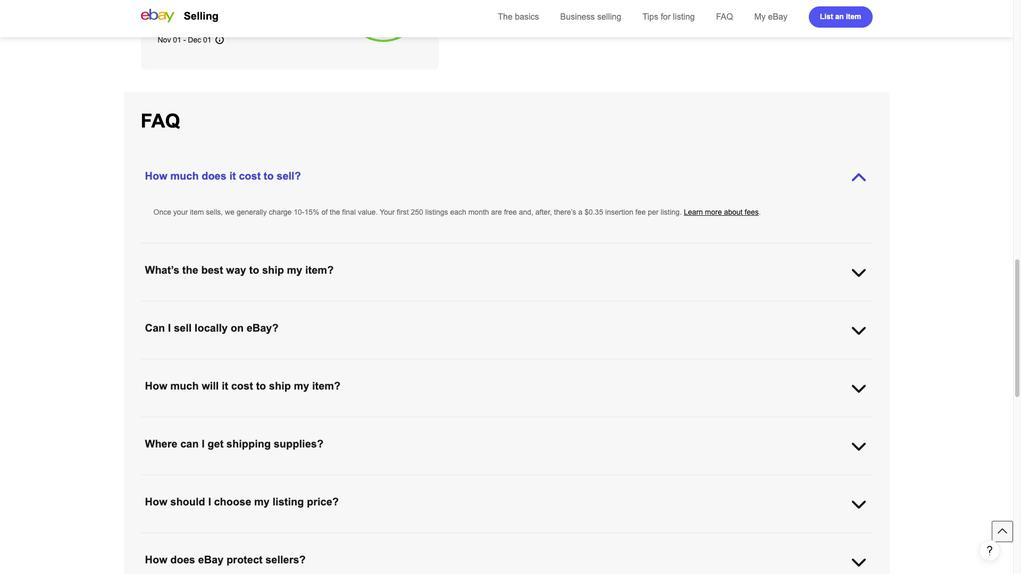 Task type: vqa. For each thing, say whether or not it's contained in the screenshot.
the "listing."
yes



Task type: locate. For each thing, give the bounding box(es) containing it.
does up sells,
[[202, 170, 227, 182]]

pay no insertion fees for 200 auction-style or fixed price listings. learn more
[[158, 0, 323, 26]]

0 horizontal spatial we
[[207, 534, 216, 543]]

on left 'how'
[[613, 534, 621, 543]]

1 vertical spatial your
[[204, 360, 218, 369]]

we inside "for most items, we can provide a price recommendation for you based on recently sold, similar items. how you price your item can depend on how you prefer to sell it—auction or buy it now. choose a lower starting price for auctions to create more interest."
[[207, 534, 216, 543]]

1 horizontal spatial it
[[229, 170, 236, 182]]

1 horizontal spatial choose
[[214, 496, 251, 508]]

learn right "you."
[[454, 418, 474, 427]]

we right sells,
[[225, 208, 235, 217]]

1 vertical spatial or
[[728, 360, 735, 369]]

1 much from the top
[[170, 170, 199, 182]]

for down items,
[[198, 545, 207, 553]]

the
[[498, 12, 513, 21]]

cost
[[239, 170, 261, 182], [231, 380, 253, 392]]

you right listing,
[[243, 360, 255, 369]]

insertion
[[183, 0, 211, 5], [605, 208, 634, 217]]

1 horizontal spatial once
[[440, 360, 458, 369]]

0 vertical spatial item
[[846, 12, 861, 20]]

1 vertical spatial we
[[207, 534, 216, 543]]

and right value
[[369, 418, 382, 427]]

cost down listing,
[[231, 380, 253, 392]]

1 horizontal spatial on
[[388, 534, 396, 543]]

it for how much does it cost to sell?
[[229, 170, 236, 182]]

there's
[[554, 208, 576, 217]]

faq link
[[716, 12, 733, 21]]

to right way
[[249, 264, 259, 276]]

0 vertical spatial and
[[598, 360, 610, 369]]

sell inside "for most items, we can provide a price recommendation for you based on recently sold, similar items. how you price your item can depend on how you prefer to sell it—auction or buy it now. choose a lower starting price for auctions to create more interest."
[[683, 534, 694, 543]]

1 horizontal spatial fees
[[745, 208, 759, 217]]

1 vertical spatial fees
[[745, 208, 759, 217]]

0 vertical spatial much
[[170, 170, 199, 182]]

0 horizontal spatial faq
[[141, 110, 180, 132]]

a up create
[[259, 534, 263, 543]]

scan
[[710, 360, 726, 369]]

1 vertical spatial it
[[371, 360, 374, 369]]

1 horizontal spatial does
[[202, 170, 227, 182]]

2 horizontal spatial learn
[[684, 208, 703, 217]]

we
[[225, 208, 235, 217], [207, 534, 216, 543]]

2 vertical spatial i
[[208, 496, 211, 508]]

shipping inside when creating your listing, you can offer local pickup by selecting it in shipping details. once the buyer pays, they'll receive a qr code and a 6-digit code, which you can scan or enter with the app to confirm the sale.
[[384, 360, 412, 369]]

0 horizontal spatial about
[[495, 418, 513, 427]]

0 vertical spatial fees
[[213, 0, 227, 5]]

learn up nov in the left of the page
[[158, 18, 177, 26]]

a left $0.35
[[578, 208, 583, 217]]

most
[[167, 534, 183, 543]]

for
[[153, 534, 165, 543]]

or right "scan"
[[728, 360, 735, 369]]

ship down offer
[[269, 380, 291, 392]]

your left sells,
[[173, 208, 188, 217]]

they'll
[[513, 360, 532, 369]]

0 horizontal spatial sell
[[174, 322, 192, 334]]

how inside "for most items, we can provide a price recommendation for you based on recently sold, similar items. how you price your item can depend on how you prefer to sell it—auction or buy it now. choose a lower starting price for auctions to create more interest."
[[490, 534, 505, 543]]

can left depend
[[572, 534, 584, 543]]

we up auctions
[[207, 534, 216, 543]]

faq
[[716, 12, 733, 21], [141, 110, 180, 132]]

how for how much will it cost to ship my item?
[[145, 380, 167, 392]]

i right should
[[208, 496, 211, 508]]

01 left the -
[[173, 36, 181, 44]]

you right which
[[682, 360, 694, 369]]

the up "get"
[[208, 418, 219, 427]]

what's
[[145, 264, 179, 276]]

0 vertical spatial your
[[173, 208, 188, 217]]

listing left price?
[[273, 496, 304, 508]]

0 horizontal spatial item
[[190, 208, 204, 217]]

0 horizontal spatial and
[[369, 418, 382, 427]]

0 vertical spatial or
[[298, 0, 305, 5]]

the right "offers"
[[308, 418, 318, 427]]

0 horizontal spatial your
[[173, 208, 188, 217]]

for right tips
[[661, 12, 671, 21]]

ebay right 'my'
[[768, 12, 788, 21]]

prefer
[[653, 534, 673, 543]]

15%
[[305, 208, 319, 217]]

1 vertical spatial sell
[[683, 534, 694, 543]]

and,
[[519, 208, 533, 217]]

0 horizontal spatial it
[[222, 380, 228, 392]]

cost up generally
[[239, 170, 261, 182]]

0 vertical spatial cost
[[239, 170, 261, 182]]

price inside pay no insertion fees for 200 auction-style or fixed price listings. learn more
[[158, 7, 174, 15]]

to right app
[[798, 360, 804, 369]]

once inside when creating your listing, you can offer local pickup by selecting it in shipping details. once the buyer pays, they'll receive a qr code and a 6-digit code, which you can scan or enter with the app to confirm the sale.
[[440, 360, 458, 369]]

1 vertical spatial once
[[440, 360, 458, 369]]

my ebay
[[755, 12, 788, 21]]

or inside pay no insertion fees for 200 auction-style or fixed price listings. learn more
[[298, 0, 305, 5]]

0 vertical spatial insertion
[[183, 0, 211, 5]]

more inside pay no insertion fees for 200 auction-style or fixed price listings. learn more
[[179, 18, 196, 26]]

you
[[153, 418, 166, 427]]

ship right way
[[262, 264, 284, 276]]

2 horizontal spatial on
[[613, 534, 621, 543]]

a left 6-
[[612, 360, 616, 369]]

i right can
[[168, 322, 171, 334]]

insertion up listings.
[[183, 0, 211, 5]]

0 horizontal spatial learn
[[158, 18, 177, 26]]

1 horizontal spatial i
[[202, 438, 205, 450]]

qr
[[566, 360, 577, 369]]

2 vertical spatial item
[[556, 534, 570, 543]]

0 vertical spatial about
[[724, 208, 743, 217]]

how for how much does it cost to sell?
[[145, 170, 167, 182]]

price
[[158, 7, 174, 15], [265, 534, 281, 543], [521, 534, 537, 543], [180, 545, 196, 553]]

1 horizontal spatial ebay
[[768, 12, 788, 21]]

on
[[231, 322, 244, 334], [388, 534, 396, 543], [613, 534, 621, 543]]

2 horizontal spatial i
[[208, 496, 211, 508]]

a left qr
[[560, 360, 564, 369]]

i left "get"
[[202, 438, 205, 450]]

in
[[376, 360, 382, 369]]

style
[[281, 0, 296, 5]]

on right the based
[[388, 534, 396, 543]]

selecting
[[339, 360, 369, 369]]

0 horizontal spatial insertion
[[183, 0, 211, 5]]

0 vertical spatial faq
[[716, 12, 733, 21]]

1 horizontal spatial item
[[556, 534, 570, 543]]

1 horizontal spatial .
[[759, 208, 761, 217]]

how does ebay protect sellers?
[[145, 554, 306, 566]]

2 much from the top
[[170, 380, 199, 392]]

your inside "for most items, we can provide a price recommendation for you based on recently sold, similar items. how you price your item can depend on how you prefer to sell it—auction or buy it now. choose a lower starting price for auctions to create more interest."
[[539, 534, 554, 543]]

sell right can
[[174, 322, 192, 334]]

interest.
[[289, 545, 315, 553]]

1 horizontal spatial your
[[204, 360, 218, 369]]

1 horizontal spatial listing
[[673, 12, 695, 21]]

cost for will
[[231, 380, 253, 392]]

more right "you."
[[476, 418, 493, 427]]

where
[[145, 438, 177, 450]]

list
[[820, 12, 833, 20]]

i
[[168, 322, 171, 334], [202, 438, 205, 450], [208, 496, 211, 508]]

1 vertical spatial ebay
[[198, 554, 224, 566]]

1 vertical spatial insertion
[[605, 208, 634, 217]]

to up option
[[256, 380, 266, 392]]

sell right prefer
[[683, 534, 694, 543]]

you can choose the shipping option that offers the greatest value and convenience for you. learn more about shipping .
[[153, 418, 545, 427]]

0 horizontal spatial fees
[[213, 0, 227, 5]]

0 vertical spatial does
[[202, 170, 227, 182]]

item right an
[[846, 12, 861, 20]]

more up sellers?
[[270, 545, 287, 553]]

1 vertical spatial ship
[[269, 380, 291, 392]]

2 horizontal spatial it
[[371, 360, 374, 369]]

01 right "dec"
[[203, 36, 212, 44]]

once right details.
[[440, 360, 458, 369]]

details.
[[414, 360, 438, 369]]

your inside when creating your listing, you can offer local pickup by selecting it in shipping details. once the buyer pays, they'll receive a qr code and a 6-digit code, which you can scan or enter with the app to confirm the sale.
[[204, 360, 218, 369]]

or left the "buy"
[[734, 534, 741, 543]]

business selling
[[560, 12, 621, 21]]

1 vertical spatial listing
[[273, 496, 304, 508]]

the left buyer
[[460, 360, 470, 369]]

listing right tips
[[673, 12, 695, 21]]

or right style on the left top of the page
[[298, 0, 305, 5]]

my ebay link
[[755, 12, 788, 21]]

2 vertical spatial it
[[222, 380, 228, 392]]

can i sell locally on ebay?
[[145, 322, 279, 334]]

-
[[183, 36, 186, 44]]

on left ebay?
[[231, 322, 244, 334]]

1 vertical spatial much
[[170, 380, 199, 392]]

how
[[623, 534, 637, 543]]

you
[[243, 360, 255, 369], [682, 360, 694, 369], [352, 534, 364, 543], [507, 534, 519, 543], [639, 534, 651, 543]]

help, opens dialogs image
[[985, 546, 995, 556]]

value
[[349, 418, 367, 427]]

more down listings.
[[179, 18, 196, 26]]

does down starting
[[170, 554, 195, 566]]

ebay?
[[247, 322, 279, 334]]

for left 200 at the top of page
[[229, 0, 238, 5]]

insertion left fee
[[605, 208, 634, 217]]

1 horizontal spatial 01
[[203, 36, 212, 44]]

it inside when creating your listing, you can offer local pickup by selecting it in shipping details. once the buyer pays, they'll receive a qr code and a 6-digit code, which you can scan or enter with the app to confirm the sale.
[[371, 360, 374, 369]]

with
[[756, 360, 769, 369]]

auctions
[[209, 545, 237, 553]]

1 vertical spatial item
[[190, 208, 204, 217]]

1 horizontal spatial and
[[598, 360, 610, 369]]

ebay
[[768, 12, 788, 21], [198, 554, 224, 566]]

2 vertical spatial my
[[254, 496, 270, 508]]

you left the based
[[352, 534, 364, 543]]

0 vertical spatial learn
[[158, 18, 177, 26]]

for inside pay no insertion fees for 200 auction-style or fixed price listings. learn more
[[229, 0, 238, 5]]

can left offer
[[257, 360, 269, 369]]

choose up 'provide'
[[214, 496, 251, 508]]

you.
[[438, 418, 452, 427]]

listing
[[673, 12, 695, 21], [273, 496, 304, 508]]

2 horizontal spatial item
[[846, 12, 861, 20]]

1 01 from the left
[[173, 36, 181, 44]]

ebay down auctions
[[198, 554, 224, 566]]

0 horizontal spatial listing
[[273, 496, 304, 508]]

1 vertical spatial and
[[369, 418, 382, 427]]

2 vertical spatial your
[[539, 534, 554, 543]]

choose right you
[[182, 418, 206, 427]]

1 vertical spatial cost
[[231, 380, 253, 392]]

0 horizontal spatial i
[[168, 322, 171, 334]]

choose
[[182, 418, 206, 427], [214, 496, 251, 508]]

similar
[[444, 534, 466, 543]]

$0.35
[[585, 208, 603, 217]]

item left sells,
[[190, 208, 204, 217]]

create
[[247, 545, 268, 553]]

1 vertical spatial i
[[202, 438, 205, 450]]

sells,
[[206, 208, 223, 217]]

0 vertical spatial choose
[[182, 418, 206, 427]]

0 vertical spatial once
[[153, 208, 171, 217]]

0 horizontal spatial does
[[170, 554, 195, 566]]

to left sell?
[[264, 170, 274, 182]]

how
[[145, 170, 167, 182], [145, 380, 167, 392], [145, 496, 167, 508], [490, 534, 505, 543], [145, 554, 167, 566]]

based
[[366, 534, 386, 543]]

1 horizontal spatial insertion
[[605, 208, 634, 217]]

my
[[287, 264, 302, 276], [294, 380, 309, 392], [254, 496, 270, 508]]

once left sells,
[[153, 208, 171, 217]]

sell
[[174, 322, 192, 334], [683, 534, 694, 543]]

0 horizontal spatial .
[[543, 418, 545, 427]]

2 vertical spatial or
[[734, 534, 741, 543]]

way
[[226, 264, 246, 276]]

a
[[578, 208, 583, 217], [560, 360, 564, 369], [612, 360, 616, 369], [259, 534, 263, 543], [810, 534, 815, 543]]

can
[[145, 322, 165, 334]]

1 horizontal spatial sell
[[683, 534, 694, 543]]

0 vertical spatial i
[[168, 322, 171, 334]]

your left listing,
[[204, 360, 218, 369]]

2 vertical spatial learn
[[454, 418, 474, 427]]

code,
[[641, 360, 659, 369]]

listing.
[[661, 208, 682, 217]]

the right confirm
[[833, 360, 843, 369]]

item left depend
[[556, 534, 570, 543]]

about
[[724, 208, 743, 217], [495, 418, 513, 427]]

1 vertical spatial .
[[543, 418, 545, 427]]

sale.
[[153, 371, 169, 379]]

the basics link
[[498, 12, 539, 21]]

learn right listing.
[[684, 208, 703, 217]]

convenience
[[384, 418, 426, 427]]

0 vertical spatial it
[[229, 170, 236, 182]]

and right code
[[598, 360, 610, 369]]

0 horizontal spatial 01
[[173, 36, 181, 44]]

much
[[170, 170, 199, 182], [170, 380, 199, 392]]

fees
[[213, 0, 227, 5], [745, 208, 759, 217]]

2 01 from the left
[[203, 36, 212, 44]]

price down the pay
[[158, 7, 174, 15]]

2 horizontal spatial your
[[539, 534, 554, 543]]

your left depend
[[539, 534, 554, 543]]



Task type: describe. For each thing, give the bounding box(es) containing it.
choose
[[783, 534, 808, 543]]

how much does it cost to sell?
[[145, 170, 301, 182]]

i for can
[[202, 438, 205, 450]]

1 horizontal spatial about
[[724, 208, 743, 217]]

list an item link
[[809, 6, 873, 28]]

for left the based
[[341, 534, 350, 543]]

my
[[755, 12, 766, 21]]

can right you
[[168, 418, 180, 427]]

pay
[[158, 0, 171, 5]]

buyer
[[472, 360, 491, 369]]

how much will it cost to ship my item?
[[145, 380, 341, 392]]

0 vertical spatial listing
[[673, 12, 695, 21]]

each
[[450, 208, 466, 217]]

by
[[329, 360, 337, 369]]

can up auctions
[[218, 534, 230, 543]]

to right prefer
[[675, 534, 681, 543]]

0 horizontal spatial choose
[[182, 418, 206, 427]]

listings
[[425, 208, 448, 217]]

i for should
[[208, 496, 211, 508]]

or inside "for most items, we can provide a price recommendation for you based on recently sold, similar items. how you price your item can depend on how you prefer to sell it—auction or buy it now. choose a lower starting price for auctions to create more interest."
[[734, 534, 741, 543]]

after,
[[536, 208, 552, 217]]

more right listing.
[[705, 208, 722, 217]]

0 vertical spatial sell
[[174, 322, 192, 334]]

you right items.
[[507, 534, 519, 543]]

recommendation
[[283, 534, 339, 543]]

sell?
[[277, 170, 301, 182]]

enter
[[737, 360, 754, 369]]

protect
[[227, 554, 263, 566]]

for left "you."
[[428, 418, 436, 427]]

10-
[[294, 208, 305, 217]]

your
[[380, 208, 395, 217]]

provide
[[233, 534, 257, 543]]

dec
[[188, 36, 201, 44]]

buy
[[743, 534, 756, 543]]

insertion inside pay no insertion fees for 200 auction-style or fixed price listings. learn more
[[183, 0, 211, 5]]

once your item sells, we generally charge 10-15% of the final value. your first 250 listings each month are free and, after, there's a $0.35 insertion fee per listing. learn more about fees .
[[153, 208, 761, 217]]

depend
[[586, 534, 611, 543]]

1 vertical spatial about
[[495, 418, 513, 427]]

to down 'provide'
[[239, 545, 245, 553]]

what's the best way to ship my item?
[[145, 264, 334, 276]]

supplies?
[[274, 438, 323, 450]]

auction-
[[255, 0, 281, 5]]

0 vertical spatial my
[[287, 264, 302, 276]]

much for will
[[170, 380, 199, 392]]

1 vertical spatial faq
[[141, 110, 180, 132]]

0 vertical spatial ebay
[[768, 12, 788, 21]]

can left "get"
[[180, 438, 199, 450]]

price right items.
[[521, 534, 537, 543]]

creating
[[175, 360, 201, 369]]

item for your
[[190, 208, 204, 217]]

of
[[322, 208, 328, 217]]

confirm
[[806, 360, 831, 369]]

should
[[170, 496, 205, 508]]

items,
[[185, 534, 205, 543]]

generally
[[237, 208, 267, 217]]

it—auction
[[696, 534, 732, 543]]

sold,
[[427, 534, 442, 543]]

0 horizontal spatial once
[[153, 208, 171, 217]]

month
[[468, 208, 489, 217]]

can left "scan"
[[696, 360, 708, 369]]

value.
[[358, 208, 378, 217]]

that
[[273, 418, 285, 427]]

0 vertical spatial item?
[[305, 264, 334, 276]]

0 horizontal spatial on
[[231, 322, 244, 334]]

cost for does
[[239, 170, 261, 182]]

free
[[504, 208, 517, 217]]

you right 'how'
[[639, 534, 651, 543]]

price down items,
[[180, 545, 196, 553]]

6-
[[618, 360, 625, 369]]

1 vertical spatial does
[[170, 554, 195, 566]]

the left app
[[771, 360, 781, 369]]

0 vertical spatial .
[[759, 208, 761, 217]]

sellers?
[[266, 554, 306, 566]]

when creating your listing, you can offer local pickup by selecting it in shipping details. once the buyer pays, they'll receive a qr code and a 6-digit code, which you can scan or enter with the app to confirm the sale.
[[153, 360, 843, 379]]

item inside "for most items, we can provide a price recommendation for you based on recently sold, similar items. how you price your item can depend on how you prefer to sell it—auction or buy it now. choose a lower starting price for auctions to create more interest."
[[556, 534, 570, 543]]

1 horizontal spatial learn
[[454, 418, 474, 427]]

selling
[[597, 12, 621, 21]]

pickup
[[306, 360, 327, 369]]

1 vertical spatial item?
[[312, 380, 341, 392]]

fee
[[636, 208, 646, 217]]

listings.
[[176, 7, 201, 15]]

the right of
[[330, 208, 340, 217]]

per
[[648, 208, 659, 217]]

200
[[240, 0, 253, 5]]

fixed
[[307, 0, 323, 5]]

or inside when creating your listing, you can offer local pickup by selecting it in shipping details. once the buyer pays, they'll receive a qr code and a 6-digit code, which you can scan or enter with the app to confirm the sale.
[[728, 360, 735, 369]]

item for an
[[846, 12, 861, 20]]

learn more about shipping link
[[454, 418, 543, 427]]

tips
[[643, 12, 659, 21]]

nov
[[158, 36, 171, 44]]

final
[[342, 208, 356, 217]]

a left lower
[[810, 534, 815, 543]]

pays,
[[493, 360, 511, 369]]

more inside "for most items, we can provide a price recommendation for you based on recently sold, similar items. how you price your item can depend on how you prefer to sell it—auction or buy it now. choose a lower starting price for auctions to create more interest."
[[270, 545, 287, 553]]

an
[[835, 12, 844, 20]]

it for how much will it cost to ship my item?
[[222, 380, 228, 392]]

local
[[288, 360, 304, 369]]

get
[[208, 438, 224, 450]]

digit
[[625, 360, 638, 369]]

1 vertical spatial choose
[[214, 496, 251, 508]]

are
[[491, 208, 502, 217]]

1 vertical spatial learn
[[684, 208, 703, 217]]

listing,
[[220, 360, 241, 369]]

0 horizontal spatial ebay
[[198, 554, 224, 566]]

business selling link
[[560, 12, 621, 21]]

250
[[411, 208, 423, 217]]

learn more link
[[158, 18, 196, 26]]

the left best
[[182, 264, 198, 276]]

how for how does ebay protect sellers?
[[145, 554, 167, 566]]

greatest
[[320, 418, 347, 427]]

1 horizontal spatial faq
[[716, 12, 733, 21]]

to inside when creating your listing, you can offer local pickup by selecting it in shipping details. once the buyer pays, they'll receive a qr code and a 6-digit code, which you can scan or enter with the app to confirm the sale.
[[798, 360, 804, 369]]

1 horizontal spatial we
[[225, 208, 235, 217]]

will
[[202, 380, 219, 392]]

price up create
[[265, 534, 281, 543]]

how for how should i choose my listing price?
[[145, 496, 167, 508]]

no
[[173, 0, 181, 5]]

selling
[[184, 10, 219, 22]]

0 vertical spatial ship
[[262, 264, 284, 276]]

how should i choose my listing price?
[[145, 496, 339, 508]]

fees inside pay no insertion fees for 200 auction-style or fixed price listings. learn more
[[213, 0, 227, 5]]

offer
[[271, 360, 286, 369]]

learn more about fees link
[[684, 208, 759, 217]]

for most items, we can provide a price recommendation for you based on recently sold, similar items. how you price your item can depend on how you prefer to sell it—auction or buy it now. choose a lower starting price for auctions to create more interest.
[[153, 534, 834, 553]]

charge
[[269, 208, 292, 217]]

learn inside pay no insertion fees for 200 auction-style or fixed price listings. learn more
[[158, 18, 177, 26]]

much for does
[[170, 170, 199, 182]]

business
[[560, 12, 595, 21]]

nov 01 - dec 01
[[158, 36, 212, 44]]

1 vertical spatial my
[[294, 380, 309, 392]]

list an item
[[820, 12, 861, 20]]

and inside when creating your listing, you can offer local pickup by selecting it in shipping details. once the buyer pays, they'll receive a qr code and a 6-digit code, which you can scan or enter with the app to confirm the sale.
[[598, 360, 610, 369]]

recently
[[399, 534, 425, 543]]

best
[[201, 264, 223, 276]]



